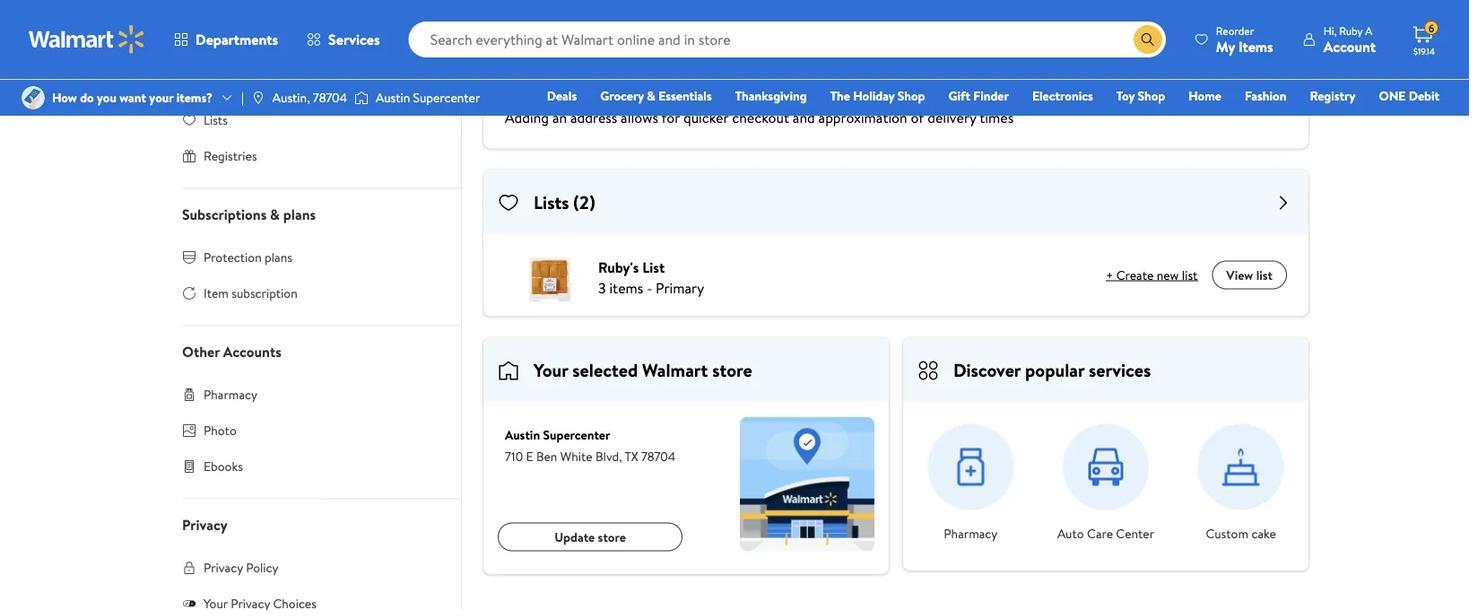 Task type: vqa. For each thing, say whether or not it's contained in the screenshot.
"Christmas" in the $24.98 52.0 ¢/oz Hershey's Milk Chocolate Christmas Candy, Bulk Bar 3 lb
no



Task type: locate. For each thing, give the bounding box(es) containing it.
1 horizontal spatial lists
[[534, 190, 569, 215]]

grocery & essentials link
[[592, 86, 720, 105]]

1 vertical spatial supercenter
[[543, 426, 611, 443]]

list right "new"
[[1182, 266, 1198, 284]]

blvd,
[[596, 447, 622, 465]]

hi,
[[1324, 23, 1337, 38]]

needs verification button
[[684, 23, 787, 42]]

0 vertical spatial &
[[647, 87, 656, 105]]

add for add phone number
[[921, 23, 943, 41]]

reorder for reorder
[[204, 75, 248, 92]]

electronics link
[[1025, 86, 1102, 105]]

walmart
[[204, 39, 249, 57], [643, 358, 708, 383]]

 image right "|"
[[251, 91, 265, 105]]

popular
[[1026, 358, 1085, 383]]

an for add an address adding an address allows for quicker checkout and approximation of delivery times
[[538, 85, 555, 108]]

create
[[1117, 266, 1154, 284]]

78704 right austin, at the top left
[[313, 89, 347, 106]]

privacy inside privacy policy link
[[204, 559, 243, 576]]

1 vertical spatial 78704
[[642, 447, 676, 465]]

of
[[911, 107, 924, 127]]

& for grocery
[[647, 87, 656, 105]]

privacy up 'privacy policy' at the bottom left
[[182, 515, 228, 534]]

reorder inside reorder my items
[[1217, 23, 1255, 38]]

registries link
[[161, 138, 461, 174]]

reorder for reorder my items
[[1217, 23, 1255, 38]]

shop
[[898, 87, 926, 105], [1138, 87, 1166, 105]]

1 horizontal spatial &
[[647, 87, 656, 105]]

1 horizontal spatial address
[[1229, 91, 1273, 109]]

needs
[[688, 23, 722, 41]]

 image
[[354, 89, 369, 107], [251, 91, 265, 105]]

1 vertical spatial walmart
[[643, 358, 708, 383]]

1 horizontal spatial pharmacy link
[[904, 424, 1038, 542]]

1 horizontal spatial austin
[[505, 426, 540, 443]]

add inside add an address adding an address allows for quicker checkout and approximation of delivery times
[[505, 85, 534, 108]]

walmart right selected on the bottom of the page
[[643, 358, 708, 383]]

add left deals
[[505, 85, 534, 108]]

+ create new list button
[[1106, 266, 1198, 284]]

list right view
[[1257, 266, 1273, 283]]

add inside button
[[921, 23, 943, 41]]

0 horizontal spatial supercenter
[[413, 89, 480, 106]]

1 list from the left
[[1257, 266, 1273, 283]]

pharmacy link
[[161, 376, 461, 412], [904, 424, 1038, 542]]

icon image
[[182, 596, 196, 610]]

0 horizontal spatial  image
[[251, 91, 265, 105]]

privacy left "policy"
[[204, 559, 243, 576]]

deals link
[[539, 86, 585, 105]]

supercenter for austin supercenter
[[413, 89, 480, 106]]

0 vertical spatial store
[[713, 358, 753, 383]]

add for add an address
[[1188, 91, 1210, 109]]

$19.14
[[1414, 45, 1436, 57]]

0 horizontal spatial pharmacy
[[204, 385, 258, 403]]

thanksgiving
[[735, 87, 807, 105]]

add for add an address adding an address allows for quicker checkout and approximation of delivery times
[[505, 85, 534, 108]]

walmart cash
[[204, 39, 279, 57]]

lists down the "items?"
[[204, 111, 228, 128]]

an left address
[[538, 85, 555, 108]]

78704
[[313, 89, 347, 106], [642, 447, 676, 465]]

address
[[558, 85, 615, 108], [1229, 91, 1273, 109]]

austin,
[[273, 89, 310, 106]]

pharmacy for auto care center
[[944, 524, 998, 542]]

e
[[526, 447, 533, 465]]

1 vertical spatial store
[[598, 528, 626, 545]]

0 horizontal spatial &
[[270, 204, 280, 224]]

1 vertical spatial pharmacy link
[[904, 424, 1038, 542]]

shop right toy
[[1138, 87, 1166, 105]]

shop up of
[[898, 87, 926, 105]]

pharmacy link for auto care center
[[904, 424, 1038, 542]]

new
[[1157, 266, 1179, 284]]

& for subscriptions
[[270, 204, 280, 224]]

privacy
[[182, 515, 228, 534], [204, 559, 243, 576]]

0 horizontal spatial pharmacy link
[[161, 376, 461, 412]]

78704 right tx
[[642, 447, 676, 465]]

0 vertical spatial supercenter
[[413, 89, 480, 106]]

item
[[204, 284, 229, 301]]

search icon image
[[1141, 32, 1155, 47]]

1 horizontal spatial list
[[1257, 266, 1273, 283]]

1 vertical spatial austin
[[505, 426, 540, 443]]

1 vertical spatial lists
[[534, 190, 569, 215]]

reorder down walmart cash
[[204, 75, 248, 92]]

allows
[[621, 107, 659, 127]]

walmart left cash at the top left of page
[[204, 39, 249, 57]]

the holiday shop
[[831, 87, 926, 105]]

0 horizontal spatial lists
[[204, 111, 228, 128]]

walmart+
[[1387, 112, 1440, 130]]

1 horizontal spatial supercenter
[[543, 426, 611, 443]]

0 vertical spatial 78704
[[313, 89, 347, 106]]

an left "fashion"
[[1213, 91, 1226, 109]]

address inside add an address adding an address allows for quicker checkout and approximation of delivery times
[[558, 85, 615, 108]]

1 horizontal spatial reorder
[[1217, 23, 1255, 38]]

lists (2) link
[[484, 170, 1309, 235]]

1 horizontal spatial pharmacy
[[944, 524, 998, 542]]

supercenter inside austin supercenter 710 e ben white blvd, tx 78704
[[543, 426, 611, 443]]

reorder link
[[161, 66, 461, 102]]

0 vertical spatial lists
[[204, 111, 228, 128]]

1 vertical spatial plans
[[265, 248, 292, 266]]

ebooks
[[204, 457, 243, 475]]

 image right austin, 78704
[[354, 89, 369, 107]]

0 horizontal spatial 78704
[[313, 89, 347, 106]]

add
[[921, 23, 943, 41], [505, 85, 534, 108], [1188, 91, 1210, 109]]

reorder up the "add an address"
[[1217, 23, 1255, 38]]

0 horizontal spatial austin
[[376, 89, 410, 106]]

finder
[[974, 87, 1009, 105]]

1 vertical spatial reorder
[[204, 75, 248, 92]]

other accounts
[[182, 341, 282, 361]]

approximation
[[819, 107, 908, 127]]

accounts
[[223, 341, 282, 361]]

subscriptions
[[182, 204, 267, 224]]

austin up e
[[505, 426, 540, 443]]

hi, ruby a account
[[1324, 23, 1376, 56]]

lists
[[204, 111, 228, 128], [534, 190, 569, 215]]

custom cake link
[[1175, 424, 1308, 542]]

1 vertical spatial &
[[270, 204, 280, 224]]

address for add an address adding an address allows for quicker checkout and approximation of delivery times
[[558, 85, 615, 108]]

auto
[[1058, 524, 1084, 542]]

austin down the services
[[376, 89, 410, 106]]

list
[[643, 257, 665, 277]]

reorder
[[1217, 23, 1255, 38], [204, 75, 248, 92]]

0 vertical spatial pharmacy link
[[161, 376, 461, 412]]

0 vertical spatial austin
[[376, 89, 410, 106]]

privacy for privacy policy
[[204, 559, 243, 576]]

0 vertical spatial pharmacy
[[204, 385, 258, 403]]

holiday
[[853, 87, 895, 105]]

1 horizontal spatial walmart
[[643, 358, 708, 383]]

an for add an address
[[1213, 91, 1226, 109]]

supercenter
[[413, 89, 480, 106], [543, 426, 611, 443]]

address inside "button"
[[1229, 91, 1273, 109]]

0 horizontal spatial list
[[1182, 266, 1198, 284]]

quicker
[[684, 107, 729, 127]]

for
[[662, 107, 680, 127]]

& right subscriptions
[[270, 204, 280, 224]]

& up allows
[[647, 87, 656, 105]]

0 horizontal spatial add
[[505, 85, 534, 108]]

austin for austin supercenter 710 e ben white blvd, tx 78704
[[505, 426, 540, 443]]

1 horizontal spatial shop
[[1138, 87, 1166, 105]]

add right toy shop
[[1188, 91, 1210, 109]]

0 vertical spatial privacy
[[182, 515, 228, 534]]

how
[[52, 89, 77, 106]]

lists left (2)
[[534, 190, 569, 215]]

 image
[[22, 86, 45, 109]]

the holiday shop link
[[822, 86, 934, 105]]

austin inside austin supercenter 710 e ben white blvd, tx 78704
[[505, 426, 540, 443]]

austin supercenter 710 e ben white blvd, tx 78704
[[505, 426, 676, 465]]

ruby
[[1340, 23, 1363, 38]]

an inside "button"
[[1213, 91, 1226, 109]]

0 vertical spatial reorder
[[1217, 23, 1255, 38]]

1 horizontal spatial  image
[[354, 89, 369, 107]]

1 shop from the left
[[898, 87, 926, 105]]

0 horizontal spatial reorder
[[204, 75, 248, 92]]

1 horizontal spatial 78704
[[642, 447, 676, 465]]

1 vertical spatial pharmacy
[[944, 524, 998, 542]]

store
[[713, 358, 753, 383], [598, 528, 626, 545]]

gift finder
[[949, 87, 1009, 105]]

2 horizontal spatial add
[[1188, 91, 1210, 109]]

an down deals
[[553, 107, 567, 127]]

privacy policy link
[[161, 550, 461, 585]]

+ create new list
[[1106, 266, 1198, 284]]

add left phone
[[921, 23, 943, 41]]

0 horizontal spatial address
[[558, 85, 615, 108]]

view list
[[1227, 266, 1273, 283]]

services
[[1089, 358, 1151, 383]]

one debit walmart+
[[1379, 87, 1440, 130]]

ebooks link
[[161, 448, 461, 484]]

plans inside protection plans link
[[265, 248, 292, 266]]

verification
[[725, 23, 787, 41]]

protection plans
[[204, 248, 292, 266]]

plans up "subscription"
[[265, 248, 292, 266]]

update store button
[[498, 523, 683, 551]]

0 vertical spatial walmart
[[204, 39, 249, 57]]

other
[[182, 341, 220, 361]]

auto care center link
[[1039, 424, 1173, 542]]

austin for austin supercenter
[[376, 89, 410, 106]]

plans up protection plans link
[[283, 204, 316, 224]]

address
[[571, 107, 618, 127]]

0 horizontal spatial store
[[598, 528, 626, 545]]

fashion link
[[1237, 86, 1295, 105]]

fashion
[[1245, 87, 1287, 105]]

an
[[538, 85, 555, 108], [1213, 91, 1226, 109], [553, 107, 567, 127]]

1 horizontal spatial add
[[921, 23, 943, 41]]

0 horizontal spatial shop
[[898, 87, 926, 105]]

services button
[[293, 18, 394, 61]]

add inside "button"
[[1188, 91, 1210, 109]]

1 horizontal spatial store
[[713, 358, 753, 383]]

items
[[1239, 36, 1274, 56]]

1 vertical spatial privacy
[[204, 559, 243, 576]]



Task type: describe. For each thing, give the bounding box(es) containing it.
registry
[[1310, 87, 1356, 105]]

how do you want your items?
[[52, 89, 213, 106]]

home link
[[1181, 86, 1230, 105]]

privacy policy
[[204, 559, 279, 576]]

protection plans link
[[161, 239, 461, 275]]

78704 inside austin supercenter 710 e ben white blvd, tx 78704
[[642, 447, 676, 465]]

pharmacy for photo
[[204, 385, 258, 403]]

 image for austin supercenter
[[354, 89, 369, 107]]

times
[[980, 107, 1014, 127]]

add an address
[[1188, 91, 1273, 109]]

0 horizontal spatial walmart
[[204, 39, 249, 57]]

white
[[561, 447, 593, 465]]

cake
[[1252, 524, 1277, 542]]

lists (2)
[[534, 190, 595, 215]]

list inside button
[[1257, 266, 1273, 283]]

2 list from the left
[[1182, 266, 1198, 284]]

ruby's list 3 items - primary
[[598, 257, 705, 297]]

discover
[[954, 358, 1021, 383]]

toy shop link
[[1109, 86, 1174, 105]]

view list button
[[1213, 261, 1288, 289]]

one debit link
[[1371, 86, 1448, 105]]

6
[[1429, 20, 1435, 36]]

(2)
[[574, 190, 595, 215]]

a
[[1366, 23, 1373, 38]]

update store
[[555, 528, 626, 545]]

ben
[[536, 447, 558, 465]]

toy
[[1117, 87, 1135, 105]]

your
[[534, 358, 568, 383]]

walmart+ link
[[1378, 111, 1448, 131]]

item subscription
[[204, 284, 298, 301]]

 image for austin, 78704
[[251, 91, 265, 105]]

you
[[97, 89, 117, 106]]

supercenter for austin supercenter 710 e ben white blvd, tx 78704
[[543, 426, 611, 443]]

deals
[[547, 87, 577, 105]]

do
[[80, 89, 94, 106]]

thanksgiving link
[[727, 86, 815, 105]]

protection
[[204, 248, 262, 266]]

subscription
[[232, 284, 298, 301]]

essentials
[[659, 87, 712, 105]]

your
[[149, 89, 173, 106]]

add an address button
[[1173, 86, 1288, 114]]

rubyanndersson@gmail.com
[[505, 22, 681, 41]]

lists for lists (2)
[[534, 190, 569, 215]]

address for add an address
[[1229, 91, 1273, 109]]

items?
[[176, 89, 213, 106]]

reorder my items
[[1217, 23, 1274, 56]]

3
[[598, 278, 606, 297]]

+
[[1106, 266, 1114, 284]]

phone
[[946, 23, 981, 41]]

2 shop from the left
[[1138, 87, 1166, 105]]

walmart image
[[29, 25, 145, 54]]

the
[[831, 87, 850, 105]]

rubyanndersson@gmail.com needs verification
[[505, 22, 787, 41]]

custom
[[1206, 524, 1249, 542]]

my
[[1217, 36, 1236, 56]]

home
[[1189, 87, 1222, 105]]

ruby's
[[598, 257, 639, 277]]

store inside button
[[598, 528, 626, 545]]

services
[[328, 30, 380, 49]]

one
[[1379, 87, 1406, 105]]

delivery
[[928, 107, 977, 127]]

center
[[1116, 524, 1155, 542]]

view
[[1227, 266, 1254, 283]]

-
[[647, 278, 653, 297]]

Walmart Site-Wide search field
[[409, 22, 1166, 57]]

lists for lists
[[204, 111, 228, 128]]

item subscription link
[[161, 275, 461, 311]]

grocery & essentials
[[600, 87, 712, 105]]

pharmacy link for photo
[[161, 376, 461, 412]]

custom cake
[[1206, 524, 1277, 542]]

710
[[505, 447, 523, 465]]

departments
[[196, 30, 278, 49]]

care
[[1087, 524, 1113, 542]]

policy
[[246, 559, 279, 576]]

items
[[610, 278, 644, 297]]

photo link
[[161, 412, 461, 448]]

privacy for privacy
[[182, 515, 228, 534]]

and
[[793, 107, 815, 127]]

update
[[555, 528, 595, 545]]

0 vertical spatial plans
[[283, 204, 316, 224]]

tx
[[625, 447, 639, 465]]

Search search field
[[409, 22, 1166, 57]]

gift
[[949, 87, 971, 105]]

shop inside "link"
[[898, 87, 926, 105]]

gift finder link
[[941, 86, 1017, 105]]

selected
[[573, 358, 638, 383]]

number
[[984, 23, 1026, 41]]

checkout
[[732, 107, 790, 127]]

registry link
[[1302, 86, 1364, 105]]



